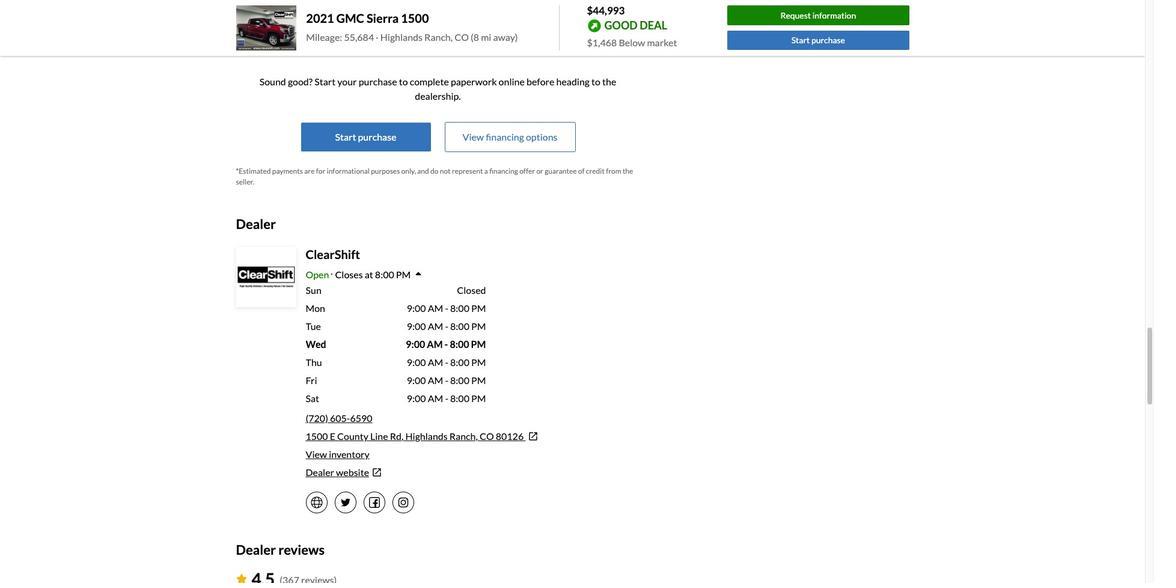 Task type: locate. For each thing, give the bounding box(es) containing it.
0 horizontal spatial mo
[[303, 35, 315, 45]]

2 mo from the left
[[438, 35, 449, 45]]

1 horizontal spatial 1500
[[401, 11, 429, 25]]

1 vertical spatial view
[[306, 448, 327, 460]]

9:00 for fri
[[407, 374, 426, 386]]

1500 left the e
[[306, 430, 328, 442]]

9:00 for wed
[[406, 338, 425, 350]]

(720)
[[306, 412, 328, 424]]

financing left options
[[486, 131, 524, 143]]

1 vertical spatial start purchase button
[[301, 123, 431, 152]]

the inside *estimated payments are for informational purposes only, and do not represent a financing offer or guarantee of credit from the seller.
[[623, 167, 633, 176]]

to
[[399, 76, 408, 87], [592, 76, 600, 87]]

offer
[[519, 167, 535, 176]]

0 horizontal spatial co
[[455, 31, 469, 43]]

are
[[304, 167, 315, 176]]

paperwork
[[451, 76, 497, 87]]

2 vertical spatial start
[[335, 131, 356, 143]]

0 horizontal spatial 1500
[[306, 430, 328, 442]]

am
[[428, 302, 443, 314], [428, 320, 443, 332], [427, 338, 443, 350], [428, 356, 443, 368], [428, 374, 443, 386], [428, 392, 443, 404]]

highlands
[[380, 31, 423, 43], [405, 430, 448, 442]]

1 vertical spatial start purchase
[[335, 131, 396, 143]]

·
[[376, 31, 378, 43]]

sound good? start your purchase to complete paperwork online before heading to the dealership.
[[259, 76, 616, 102]]

fri
[[306, 374, 317, 386]]

the inside sound good? start your purchase to complete paperwork online before heading to the dealership.
[[602, 76, 616, 87]]

am for fri
[[428, 374, 443, 386]]

start down request
[[791, 35, 810, 45]]

mo right 60
[[438, 35, 449, 45]]

1 horizontal spatial view
[[463, 131, 484, 143]]

pm for tue
[[471, 320, 486, 332]]

0 vertical spatial view
[[463, 131, 484, 143]]

dealer for dealer website
[[306, 466, 334, 478]]

view up dealer website at left bottom
[[306, 448, 327, 460]]

pm for mon
[[471, 302, 486, 314]]

the right heading at the top
[[602, 76, 616, 87]]

view up represent
[[463, 131, 484, 143]]

financing right a
[[489, 167, 518, 176]]

2 vertical spatial dealer
[[236, 541, 276, 558]]

72
[[561, 35, 571, 45]]

ranch,
[[424, 31, 453, 43], [449, 430, 478, 442]]

0 vertical spatial 1500
[[401, 11, 429, 25]]

0 vertical spatial start purchase
[[791, 35, 845, 45]]

0 horizontal spatial start purchase button
[[301, 123, 431, 152]]

0 horizontal spatial start purchase
[[335, 131, 396, 143]]

credit
[[586, 167, 605, 176]]

financing inside 'button'
[[486, 131, 524, 143]]

1 horizontal spatial the
[[623, 167, 633, 176]]

start left the your
[[315, 76, 336, 87]]

9:00 am - 8:00 pm for mon
[[407, 302, 486, 314]]

3 mo from the left
[[572, 35, 584, 45]]

open closes at 8:00 pm
[[306, 269, 411, 280]]

co
[[455, 31, 469, 43], [480, 430, 494, 442]]

0 vertical spatial the
[[602, 76, 616, 87]]

closes
[[335, 269, 363, 280]]

9:00 am - 8:00 pm for fri
[[407, 374, 486, 386]]

to right heading at the top
[[592, 76, 600, 87]]

1 vertical spatial financing
[[489, 167, 518, 176]]

line
[[370, 430, 388, 442]]

dealer up star image
[[236, 541, 276, 558]]

payments
[[272, 167, 303, 176]]

9:00 for mon
[[407, 302, 426, 314]]

clearshift link
[[306, 247, 360, 261]]

8:00 for wed
[[450, 338, 469, 350]]

9:00 am - 8:00 pm for wed
[[406, 338, 486, 350]]

online
[[499, 76, 525, 87]]

1500 inside 2021 gmc sierra 1500 mileage: 55,684 · highlands ranch, co (8 mi away)
[[401, 11, 429, 25]]

not
[[440, 167, 451, 176]]

mo right 72
[[572, 35, 584, 45]]

co left (8
[[455, 31, 469, 43]]

dealer down seller.
[[236, 216, 276, 232]]

represent
[[452, 167, 483, 176]]

gmc
[[336, 11, 364, 25]]

48
[[292, 35, 302, 45]]

start up informational
[[335, 131, 356, 143]]

dealer down the view inventory link
[[306, 466, 334, 478]]

away)
[[493, 31, 518, 43]]

to left complete
[[399, 76, 408, 87]]

1 horizontal spatial to
[[592, 76, 600, 87]]

1 vertical spatial dealer
[[306, 466, 334, 478]]

highlands right ,
[[405, 430, 448, 442]]

view inside 'button'
[[463, 131, 484, 143]]

1 horizontal spatial start purchase button
[[727, 31, 909, 50]]

ranch, left (8
[[424, 31, 453, 43]]

0 horizontal spatial to
[[399, 76, 408, 87]]

purposes
[[371, 167, 400, 176]]

1 horizontal spatial mo
[[438, 35, 449, 45]]

,
[[401, 430, 404, 442]]

purchase
[[811, 35, 845, 45], [359, 76, 397, 87], [358, 131, 396, 143]]

the
[[602, 76, 616, 87], [623, 167, 633, 176]]

1 mo from the left
[[303, 35, 315, 45]]

1500
[[401, 11, 429, 25], [306, 430, 328, 442]]

0 vertical spatial financing
[[486, 131, 524, 143]]

mo for 72 mo
[[572, 35, 584, 45]]

1 horizontal spatial co
[[480, 430, 494, 442]]

loan
[[236, 9, 254, 19]]

seller.
[[236, 178, 254, 187]]

open
[[306, 269, 329, 280]]

purchase up purposes
[[358, 131, 396, 143]]

0 horizontal spatial the
[[602, 76, 616, 87]]

purchase right the your
[[359, 76, 397, 87]]

mo
[[303, 35, 315, 45], [438, 35, 449, 45], [572, 35, 584, 45]]

0 vertical spatial dealer
[[236, 216, 276, 232]]

start inside sound good? start your purchase to complete paperwork online before heading to the dealership.
[[315, 76, 336, 87]]

1 vertical spatial start
[[315, 76, 336, 87]]

of
[[578, 167, 585, 176]]

mon
[[306, 302, 325, 314]]

am for tue
[[428, 320, 443, 332]]

1 vertical spatial purchase
[[359, 76, 397, 87]]

mo right 48
[[303, 35, 315, 45]]

star image
[[236, 574, 247, 583]]

48 mo
[[292, 35, 315, 45]]

pm for thu
[[471, 356, 486, 368]]

0 vertical spatial ranch,
[[424, 31, 453, 43]]

1500 up 60
[[401, 11, 429, 25]]

9:00
[[407, 302, 426, 314], [407, 320, 426, 332], [406, 338, 425, 350], [407, 356, 426, 368], [407, 374, 426, 386], [407, 392, 426, 404]]

(8
[[471, 31, 479, 43]]

8:00 for mon
[[450, 302, 469, 314]]

financing inside *estimated payments are for informational purposes only, and do not represent a financing offer or guarantee of credit from the seller.
[[489, 167, 518, 176]]

good deal
[[604, 18, 667, 32]]

0 horizontal spatial view
[[306, 448, 327, 460]]

start
[[791, 35, 810, 45], [315, 76, 336, 87], [335, 131, 356, 143]]

start purchase
[[791, 35, 845, 45], [335, 131, 396, 143]]

highlands right '·'
[[380, 31, 423, 43]]

or
[[536, 167, 543, 176]]

start purchase button down request information button
[[727, 31, 909, 50]]

1 vertical spatial the
[[623, 167, 633, 176]]

1 vertical spatial ranch,
[[449, 430, 478, 442]]

start purchase button up informational
[[301, 123, 431, 152]]

am for thu
[[428, 356, 443, 368]]

-
[[445, 302, 448, 314], [445, 320, 448, 332], [445, 338, 448, 350], [445, 356, 448, 368], [445, 374, 448, 386], [445, 392, 448, 404]]

2021
[[306, 11, 334, 25]]

purchase down information
[[811, 35, 845, 45]]

0 vertical spatial start purchase button
[[727, 31, 909, 50]]

pm for fri
[[471, 374, 486, 386]]

start purchase up informational
[[335, 131, 396, 143]]

0 vertical spatial co
[[455, 31, 469, 43]]

dealership.
[[415, 90, 461, 102]]

9:00 am - 8:00 pm
[[407, 302, 486, 314], [407, 320, 486, 332], [406, 338, 486, 350], [407, 356, 486, 368], [407, 374, 486, 386], [407, 392, 486, 404]]

start purchase down request information button
[[791, 35, 845, 45]]

1 horizontal spatial start purchase
[[791, 35, 845, 45]]

ranch, inside 2021 gmc sierra 1500 mileage: 55,684 · highlands ranch, co (8 mi away)
[[424, 31, 453, 43]]

clearshift
[[306, 247, 360, 261]]

dealer
[[236, 216, 276, 232], [306, 466, 334, 478], [236, 541, 276, 558]]

(720) 605-6590 link
[[306, 412, 372, 424]]

view financing options button
[[445, 123, 575, 152]]

the right the from
[[623, 167, 633, 176]]

(720) 605-6590
[[306, 412, 372, 424]]

loan term
[[236, 9, 273, 19]]

8:00 for sat
[[450, 392, 469, 404]]

dealer for dealer
[[236, 216, 276, 232]]

co left 80126
[[480, 430, 494, 442]]

and
[[417, 167, 429, 176]]

pm for sat
[[471, 392, 486, 404]]

8:00 for fri
[[450, 374, 469, 386]]

financing
[[486, 131, 524, 143], [489, 167, 518, 176]]

ranch, up dealer website link at the bottom
[[449, 430, 478, 442]]

2 horizontal spatial mo
[[572, 35, 584, 45]]

complete
[[410, 76, 449, 87]]

0 vertical spatial highlands
[[380, 31, 423, 43]]



Task type: vqa. For each thing, say whether or not it's contained in the screenshot.
GOOD DEAL
yes



Task type: describe. For each thing, give the bounding box(es) containing it.
dealer for dealer reviews
[[236, 541, 276, 558]]

view for view financing options
[[463, 131, 484, 143]]

mi
[[481, 31, 491, 43]]

- for mon
[[445, 302, 448, 314]]

- for fri
[[445, 374, 448, 386]]

highlands inside 2021 gmc sierra 1500 mileage: 55,684 · highlands ranch, co (8 mi away)
[[380, 31, 423, 43]]

sound
[[259, 76, 286, 87]]

sierra
[[367, 11, 399, 25]]

before
[[527, 76, 554, 87]]

purchase inside sound good? start your purchase to complete paperwork online before heading to the dealership.
[[359, 76, 397, 87]]

2 to from the left
[[592, 76, 600, 87]]

am for mon
[[428, 302, 443, 314]]

9:00 for thu
[[407, 356, 426, 368]]

sun
[[306, 284, 321, 296]]

website
[[336, 466, 369, 478]]

0 vertical spatial purchase
[[811, 35, 845, 45]]

mileage:
[[306, 31, 342, 43]]

do
[[430, 167, 438, 176]]

dealer reviews
[[236, 541, 325, 558]]

closed
[[457, 284, 486, 296]]

mo for 60 mo
[[438, 35, 449, 45]]

pm for wed
[[471, 338, 486, 350]]

1 vertical spatial 1500
[[306, 430, 328, 442]]

9:00 am - 8:00 pm for thu
[[407, 356, 486, 368]]

- for sat
[[445, 392, 448, 404]]

55,684
[[344, 31, 374, 43]]

wed
[[306, 338, 326, 350]]

request information button
[[727, 6, 909, 25]]

view for view inventory
[[306, 448, 327, 460]]

your
[[337, 76, 357, 87]]

informational
[[327, 167, 370, 176]]

2 vertical spatial purchase
[[358, 131, 396, 143]]

9:00 am - 8:00 pm for sat
[[407, 392, 486, 404]]

inventory
[[329, 448, 370, 460]]

60 mo
[[426, 35, 449, 45]]

co inside 2021 gmc sierra 1500 mileage: 55,684 · highlands ranch, co (8 mi away)
[[455, 31, 469, 43]]

72 mo
[[561, 35, 584, 45]]

only,
[[401, 167, 416, 176]]

view inventory link
[[306, 448, 370, 460]]

8:00 for tue
[[450, 320, 469, 332]]

view financing options
[[463, 131, 558, 143]]

from
[[606, 167, 621, 176]]

60
[[426, 35, 436, 45]]

e
[[330, 430, 335, 442]]

caret down image
[[416, 270, 422, 279]]

- for tue
[[445, 320, 448, 332]]

view inventory
[[306, 448, 370, 460]]

2021 gmc sierra 1500 mileage: 55,684 · highlands ranch, co (8 mi away)
[[306, 11, 518, 43]]

- for thu
[[445, 356, 448, 368]]

a
[[484, 167, 488, 176]]

80126
[[496, 430, 524, 442]]

information
[[812, 10, 856, 20]]

$1,468
[[587, 36, 617, 48]]

term
[[255, 9, 273, 19]]

1500 e county line rd , highlands ranch, co 80126
[[306, 430, 524, 442]]

*estimated payments are for informational purposes only, and do not represent a financing offer or guarantee of credit from the seller.
[[236, 167, 633, 187]]

tue
[[306, 320, 321, 332]]

9:00 am - 8:00 pm for tue
[[407, 320, 486, 332]]

clearshift image
[[237, 248, 295, 306]]

start purchase for right start purchase button
[[791, 35, 845, 45]]

below
[[619, 36, 645, 48]]

- for wed
[[445, 338, 448, 350]]

good?
[[288, 76, 313, 87]]

at
[[365, 269, 373, 280]]

reviews
[[278, 541, 325, 558]]

start purchase for left start purchase button
[[335, 131, 396, 143]]

for
[[316, 167, 325, 176]]

$44,993
[[587, 4, 625, 17]]

guarantee
[[545, 167, 577, 176]]

1 vertical spatial co
[[480, 430, 494, 442]]

dealer website link
[[306, 465, 640, 480]]

0 vertical spatial start
[[791, 35, 810, 45]]

*estimated
[[236, 167, 271, 176]]

options
[[526, 131, 558, 143]]

1 to from the left
[[399, 76, 408, 87]]

sat
[[306, 392, 319, 404]]

deal
[[640, 18, 667, 32]]

6590
[[350, 412, 372, 424]]

county
[[337, 430, 368, 442]]

1 vertical spatial highlands
[[405, 430, 448, 442]]

mo for 48 mo
[[303, 35, 315, 45]]

605-
[[330, 412, 350, 424]]

market
[[647, 36, 677, 48]]

heading
[[556, 76, 590, 87]]

9:00 for sat
[[407, 392, 426, 404]]

$1,468 below market
[[587, 36, 677, 48]]

request
[[780, 10, 811, 20]]

request information
[[780, 10, 856, 20]]

am for wed
[[427, 338, 443, 350]]

dealer website
[[306, 466, 369, 478]]

8:00 for thu
[[450, 356, 469, 368]]

good
[[604, 18, 638, 32]]

9:00 for tue
[[407, 320, 426, 332]]

2021 gmc sierra 1500 image
[[236, 5, 297, 51]]

thu
[[306, 356, 322, 368]]

rd
[[390, 430, 401, 442]]

am for sat
[[428, 392, 443, 404]]



